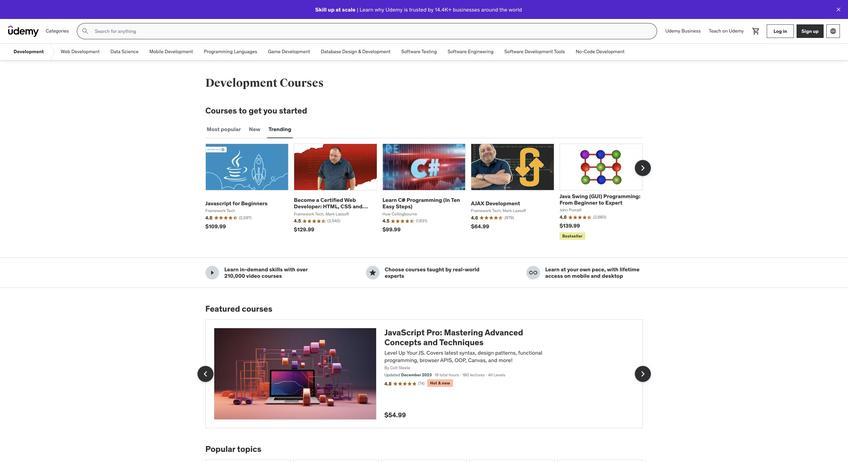 Task type: vqa. For each thing, say whether or not it's contained in the screenshot.
Udemy image
yes



Task type: locate. For each thing, give the bounding box(es) containing it.
up
[[328, 6, 335, 13], [814, 28, 819, 34]]

own
[[580, 266, 591, 273]]

become a certified web developer: html, css and javascript
[[294, 197, 363, 216]]

0 horizontal spatial courses
[[205, 105, 237, 116]]

by left real-
[[446, 266, 452, 273]]

software left testing
[[402, 49, 421, 55]]

database
[[321, 49, 341, 55]]

1 horizontal spatial on
[[723, 28, 728, 34]]

design
[[478, 349, 494, 356]]

development right ajax
[[486, 200, 520, 207]]

learn inside learn c# programming (in ten easy steps)
[[383, 197, 397, 203]]

learn at your own pace, with lifetime access on mobile and desktop
[[546, 266, 640, 279]]

learn left your
[[546, 266, 560, 273]]

1 horizontal spatial javascript
[[385, 327, 425, 338]]

software for software engineering
[[448, 49, 467, 55]]

0 horizontal spatial web
[[61, 49, 70, 55]]

courses
[[280, 76, 324, 90], [205, 105, 237, 116]]

concepts
[[385, 337, 422, 348]]

0 vertical spatial on
[[723, 28, 728, 34]]

log in
[[774, 28, 788, 34]]

software right engineering
[[505, 49, 524, 55]]

development right game
[[282, 49, 310, 55]]

courses down video
[[242, 304, 273, 314]]

1 horizontal spatial world
[[509, 6, 522, 13]]

1 horizontal spatial software
[[448, 49, 467, 55]]

up right skill
[[328, 6, 335, 13]]

javascript inside javascript pro: mastering advanced concepts and techniques level up your js.  covers latest syntax, design patterns, functional programming, browser apis, oop, canvas, and more! by colt steele
[[385, 327, 425, 338]]

1 with from the left
[[284, 266, 296, 273]]

2 with from the left
[[607, 266, 619, 273]]

trending button
[[267, 121, 293, 137]]

javascript
[[294, 210, 321, 216], [385, 327, 425, 338]]

world
[[509, 6, 522, 13], [465, 266, 480, 273]]

0 horizontal spatial software
[[402, 49, 421, 55]]

0 vertical spatial courses
[[280, 76, 324, 90]]

development left tools
[[525, 49, 553, 55]]

programming,
[[385, 357, 419, 364]]

0 vertical spatial javascript
[[294, 210, 321, 216]]

& inside the carousel element
[[438, 380, 441, 386]]

development right code
[[597, 49, 625, 55]]

programming left the languages
[[204, 49, 233, 55]]

0 horizontal spatial to
[[239, 105, 247, 116]]

0 horizontal spatial &
[[358, 49, 361, 55]]

with inside learn in-demand skills with over 210,000 video courses
[[284, 266, 296, 273]]

the
[[500, 6, 508, 13]]

$54.99
[[385, 411, 406, 419]]

1 software from the left
[[402, 49, 421, 55]]

0 horizontal spatial by
[[428, 6, 434, 13]]

19
[[435, 372, 439, 377]]

1 vertical spatial up
[[814, 28, 819, 34]]

swing
[[572, 193, 588, 200]]

css
[[341, 203, 352, 210]]

courses right video
[[262, 272, 282, 279]]

with right pace,
[[607, 266, 619, 273]]

ajax development
[[471, 200, 520, 207]]

java swing (gui) programming: from beginner to expert
[[560, 193, 641, 206]]

by left the 14.4k+
[[428, 6, 434, 13]]

businesses
[[453, 6, 480, 13]]

(gui)
[[590, 193, 603, 200]]

development down submit search image
[[71, 49, 100, 55]]

1 medium image from the left
[[208, 269, 216, 277]]

1 vertical spatial world
[[465, 266, 480, 273]]

medium image left the access at the bottom right
[[529, 269, 537, 277]]

learn inside learn at your own pace, with lifetime access on mobile and desktop
[[546, 266, 560, 273]]

courses inside the choose courses taught by real-world experts
[[406, 266, 426, 273]]

software left engineering
[[448, 49, 467, 55]]

js.
[[419, 349, 425, 356]]

udemy business link
[[662, 23, 705, 39]]

1 vertical spatial at
[[561, 266, 566, 273]]

latest
[[445, 349, 458, 356]]

learn c# programming (in ten easy steps) link
[[383, 197, 460, 210]]

no-code development link
[[571, 44, 630, 60]]

3 software from the left
[[505, 49, 524, 55]]

javascript down 'become'
[[294, 210, 321, 216]]

and right css
[[353, 203, 363, 210]]

1 vertical spatial javascript
[[385, 327, 425, 338]]

0 horizontal spatial at
[[336, 6, 341, 13]]

on left mobile
[[565, 272, 571, 279]]

1 horizontal spatial up
[[814, 28, 819, 34]]

1 vertical spatial by
[[446, 266, 452, 273]]

medium image for learn in-demand skills with over 210,000 video courses
[[208, 269, 216, 277]]

real-
[[453, 266, 465, 273]]

and inside learn at your own pace, with lifetime access on mobile and desktop
[[591, 272, 601, 279]]

1 vertical spatial web
[[344, 197, 356, 203]]

1 vertical spatial on
[[565, 272, 571, 279]]

beginner
[[574, 199, 598, 206]]

popular
[[221, 126, 241, 133]]

demand
[[247, 266, 268, 273]]

development up get
[[205, 76, 278, 90]]

web right certified
[[344, 197, 356, 203]]

scale
[[342, 6, 356, 13]]

developer:
[[294, 203, 322, 210]]

courses
[[406, 266, 426, 273], [262, 272, 282, 279], [242, 304, 273, 314]]

0 vertical spatial by
[[428, 6, 434, 13]]

log
[[774, 28, 782, 34]]

1 horizontal spatial by
[[446, 266, 452, 273]]

0 horizontal spatial programming
[[204, 49, 233, 55]]

0 horizontal spatial world
[[465, 266, 480, 273]]

1 horizontal spatial programming
[[407, 197, 442, 203]]

courses inside learn in-demand skills with over 210,000 video courses
[[262, 272, 282, 279]]

and inside become a certified web developer: html, css and javascript
[[353, 203, 363, 210]]

around
[[482, 6, 499, 13]]

in-
[[240, 266, 247, 273]]

and right own at the right of the page
[[591, 272, 601, 279]]

and down 'design'
[[489, 357, 498, 364]]

programming left (in
[[407, 197, 442, 203]]

0 horizontal spatial with
[[284, 266, 296, 273]]

with left over
[[284, 266, 296, 273]]

by
[[428, 6, 434, 13], [446, 266, 452, 273]]

is
[[404, 6, 408, 13]]

development
[[14, 49, 44, 55], [71, 49, 100, 55], [165, 49, 193, 55], [282, 49, 310, 55], [362, 49, 391, 55], [525, 49, 553, 55], [597, 49, 625, 55], [205, 76, 278, 90], [486, 200, 520, 207]]

0 horizontal spatial medium image
[[208, 269, 216, 277]]

development inside the carousel element
[[486, 200, 520, 207]]

software for software development tools
[[505, 49, 524, 55]]

0 vertical spatial at
[[336, 6, 341, 13]]

2 software from the left
[[448, 49, 467, 55]]

lectures
[[470, 372, 485, 377]]

0 vertical spatial to
[[239, 105, 247, 116]]

1 vertical spatial carousel element
[[197, 320, 651, 428]]

up for sign
[[814, 28, 819, 34]]

trending
[[269, 126, 292, 133]]

mobile
[[572, 272, 590, 279]]

java
[[560, 193, 571, 200]]

0 vertical spatial world
[[509, 6, 522, 13]]

on right teach
[[723, 28, 728, 34]]

0 horizontal spatial javascript
[[294, 210, 321, 216]]

1 horizontal spatial with
[[607, 266, 619, 273]]

udemy image
[[8, 25, 39, 37]]

programming languages
[[204, 49, 257, 55]]

to left get
[[239, 105, 247, 116]]

udemy left is
[[386, 6, 403, 13]]

1 horizontal spatial at
[[561, 266, 566, 273]]

log in link
[[767, 24, 794, 38]]

at inside learn at your own pace, with lifetime access on mobile and desktop
[[561, 266, 566, 273]]

1 vertical spatial courses
[[205, 105, 237, 116]]

0 vertical spatial web
[[61, 49, 70, 55]]

programming
[[204, 49, 233, 55], [407, 197, 442, 203]]

1 horizontal spatial to
[[599, 199, 605, 206]]

learn inside learn in-demand skills with over 210,000 video courses
[[224, 266, 239, 273]]

teach
[[709, 28, 722, 34]]

javascript up up
[[385, 327, 425, 338]]

udemy business
[[666, 28, 701, 34]]

& right design
[[358, 49, 361, 55]]

0 horizontal spatial on
[[565, 272, 571, 279]]

languages
[[234, 49, 257, 55]]

most
[[207, 126, 220, 133]]

2 horizontal spatial software
[[505, 49, 524, 55]]

1 vertical spatial to
[[599, 199, 605, 206]]

web
[[61, 49, 70, 55], [344, 197, 356, 203]]

techniques
[[440, 337, 484, 348]]

java swing (gui) programming: from beginner to expert link
[[560, 193, 641, 206]]

by inside the choose courses taught by real-world experts
[[446, 266, 452, 273]]

trusted
[[409, 6, 427, 13]]

on
[[723, 28, 728, 34], [565, 272, 571, 279]]

0 horizontal spatial up
[[328, 6, 335, 13]]

december
[[401, 372, 421, 377]]

skill
[[315, 6, 327, 13]]

carousel element
[[205, 144, 651, 241], [197, 320, 651, 428]]

1 vertical spatial &
[[438, 380, 441, 386]]

apis,
[[440, 357, 454, 364]]

0 vertical spatial carousel element
[[205, 144, 651, 241]]

for
[[233, 200, 240, 207]]

get
[[249, 105, 262, 116]]

software inside "link"
[[402, 49, 421, 55]]

1 horizontal spatial &
[[438, 380, 441, 386]]

0 vertical spatial up
[[328, 6, 335, 13]]

courses left "taught"
[[406, 266, 426, 273]]

1 horizontal spatial courses
[[280, 76, 324, 90]]

to left expert
[[599, 199, 605, 206]]

learn right |
[[360, 6, 374, 13]]

learn c# programming (in ten easy steps)
[[383, 197, 460, 210]]

medium image
[[208, 269, 216, 277], [529, 269, 537, 277]]

at left scale
[[336, 6, 341, 13]]

web inside become a certified web developer: html, css and javascript
[[344, 197, 356, 203]]

(in
[[444, 197, 450, 203]]

to
[[239, 105, 247, 116], [599, 199, 605, 206]]

you
[[264, 105, 277, 116]]

learn for learn c# programming (in ten easy steps)
[[383, 197, 397, 203]]

learn left in- on the bottom of page
[[224, 266, 239, 273]]

2 medium image from the left
[[529, 269, 537, 277]]

by
[[385, 365, 389, 370]]

javascript for beginners link
[[205, 200, 268, 207]]

udemy left shopping cart with 0 items icon
[[729, 28, 744, 34]]

& right "hot" on the right bottom
[[438, 380, 441, 386]]

updated
[[385, 372, 400, 377]]

taught
[[427, 266, 445, 273]]

development courses
[[205, 76, 324, 90]]

learn left c#
[[383, 197, 397, 203]]

browser
[[420, 357, 439, 364]]

0 vertical spatial &
[[358, 49, 361, 55]]

development down search for anything text field
[[362, 49, 391, 55]]

udemy
[[386, 6, 403, 13], [666, 28, 681, 34], [729, 28, 744, 34]]

mobile
[[149, 49, 164, 55]]

pace,
[[592, 266, 606, 273]]

game development link
[[263, 44, 316, 60]]

medium image left 210,000
[[208, 269, 216, 277]]

software development tools
[[505, 49, 565, 55]]

courses to get you started
[[205, 105, 307, 116]]

courses up started
[[280, 76, 324, 90]]

1 horizontal spatial web
[[344, 197, 356, 203]]

1 vertical spatial programming
[[407, 197, 442, 203]]

expert
[[606, 199, 623, 206]]

Search for anything text field
[[94, 25, 649, 37]]

development link
[[8, 44, 49, 60]]

udemy left business
[[666, 28, 681, 34]]

web right arrow pointing to subcategory menu links image
[[61, 49, 70, 55]]

up right sign
[[814, 28, 819, 34]]

at
[[336, 6, 341, 13], [561, 266, 566, 273]]

1 horizontal spatial medium image
[[529, 269, 537, 277]]

courses up most popular
[[205, 105, 237, 116]]

2 horizontal spatial udemy
[[729, 28, 744, 34]]

mastering
[[444, 327, 483, 338]]

at left your
[[561, 266, 566, 273]]



Task type: describe. For each thing, give the bounding box(es) containing it.
most popular
[[207, 126, 241, 133]]

0 horizontal spatial udemy
[[386, 6, 403, 13]]

a
[[316, 197, 319, 203]]

lifetime
[[620, 266, 640, 273]]

more!
[[499, 357, 513, 364]]

arrow pointing to subcategory menu links image
[[49, 44, 55, 60]]

engineering
[[468, 49, 494, 55]]

web development link
[[55, 44, 105, 60]]

previous image
[[200, 368, 211, 379]]

and up covers
[[424, 337, 438, 348]]

web development
[[61, 49, 100, 55]]

teach on udemy link
[[705, 23, 748, 39]]

steps)
[[396, 203, 413, 210]]

choose a language image
[[830, 28, 837, 35]]

javascript inside become a certified web developer: html, css and javascript
[[294, 210, 321, 216]]

hot & new
[[430, 380, 450, 386]]

business
[[682, 28, 701, 34]]

next image
[[638, 368, 649, 379]]

most popular button
[[205, 121, 242, 137]]

c#
[[398, 197, 406, 203]]

ajax
[[471, 200, 485, 207]]

categories
[[46, 28, 69, 34]]

become a certified web developer: html, css and javascript link
[[294, 197, 368, 216]]

180 lectures
[[463, 372, 485, 377]]

up for skill
[[328, 6, 335, 13]]

sign
[[802, 28, 812, 34]]

colt
[[390, 365, 398, 370]]

close image
[[836, 6, 843, 13]]

software for software testing
[[402, 49, 421, 55]]

development down "udemy" 'image'
[[14, 49, 44, 55]]

javascript
[[205, 200, 232, 207]]

no-code development
[[576, 49, 625, 55]]

oop,
[[455, 357, 467, 364]]

pro:
[[427, 327, 442, 338]]

next image
[[638, 163, 649, 173]]

1 horizontal spatial udemy
[[666, 28, 681, 34]]

medium image
[[369, 269, 377, 277]]

canvas,
[[468, 357, 487, 364]]

up
[[399, 349, 406, 356]]

shopping cart with 0 items image
[[752, 27, 761, 35]]

all levels
[[488, 372, 506, 377]]

hours
[[449, 372, 459, 377]]

to inside 'java swing (gui) programming: from beginner to expert'
[[599, 199, 605, 206]]

why
[[375, 6, 385, 13]]

html,
[[323, 203, 340, 210]]

|
[[357, 6, 359, 13]]

code
[[584, 49, 596, 55]]

software testing
[[402, 49, 437, 55]]

submit search image
[[81, 27, 90, 35]]

ten
[[451, 197, 460, 203]]

from
[[560, 199, 573, 206]]

covers
[[427, 349, 444, 356]]

database design & development link
[[316, 44, 396, 60]]

sign up link
[[797, 24, 824, 38]]

learn for learn in-demand skills with over 210,000 video courses
[[224, 266, 239, 273]]

syntax,
[[460, 349, 477, 356]]

popular topics
[[205, 444, 262, 454]]

development right mobile
[[165, 49, 193, 55]]

tools
[[554, 49, 565, 55]]

choose courses taught by real-world experts
[[385, 266, 480, 279]]

certified
[[321, 197, 343, 203]]

skills
[[269, 266, 283, 273]]

skill up at scale | learn why udemy is trusted by 14.4k+ businesses around the world
[[315, 6, 522, 13]]

14.4k+
[[435, 6, 452, 13]]

world inside the choose courses taught by real-world experts
[[465, 266, 480, 273]]

medium image for learn at your own pace, with lifetime access on mobile and desktop
[[529, 269, 537, 277]]

with inside learn at your own pace, with lifetime access on mobile and desktop
[[607, 266, 619, 273]]

learn for learn at your own pace, with lifetime access on mobile and desktop
[[546, 266, 560, 273]]

programming inside learn c# programming (in ten easy steps)
[[407, 197, 442, 203]]

0 vertical spatial programming
[[204, 49, 233, 55]]

hot
[[430, 380, 437, 386]]

courses for choose courses taught by real-world experts
[[406, 266, 426, 273]]

levels
[[494, 372, 506, 377]]

courses for featured courses
[[242, 304, 273, 314]]

ajax development link
[[471, 200, 520, 207]]

experts
[[385, 272, 405, 279]]

software engineering link
[[443, 44, 499, 60]]

video
[[246, 272, 261, 279]]

new button
[[248, 121, 262, 137]]

categories button
[[42, 23, 73, 39]]

carousel element containing javascript pro: mastering advanced concepts and techniques
[[197, 320, 651, 428]]

software testing link
[[396, 44, 443, 60]]

carousel element containing java swing (gui) programming: from beginner to expert
[[205, 144, 651, 241]]

beginners
[[241, 200, 268, 207]]

popular
[[205, 444, 235, 454]]

new
[[249, 126, 261, 133]]

choose
[[385, 266, 404, 273]]

data science
[[111, 49, 139, 55]]

easy
[[383, 203, 395, 210]]

data
[[111, 49, 121, 55]]

over
[[297, 266, 308, 273]]

your
[[568, 266, 579, 273]]

started
[[279, 105, 307, 116]]

sign up
[[802, 28, 819, 34]]

testing
[[422, 49, 437, 55]]

on inside learn at your own pace, with lifetime access on mobile and desktop
[[565, 272, 571, 279]]

featured
[[205, 304, 240, 314]]

become
[[294, 197, 315, 203]]

javascript for beginners
[[205, 200, 268, 207]]

steele
[[399, 365, 410, 370]]



